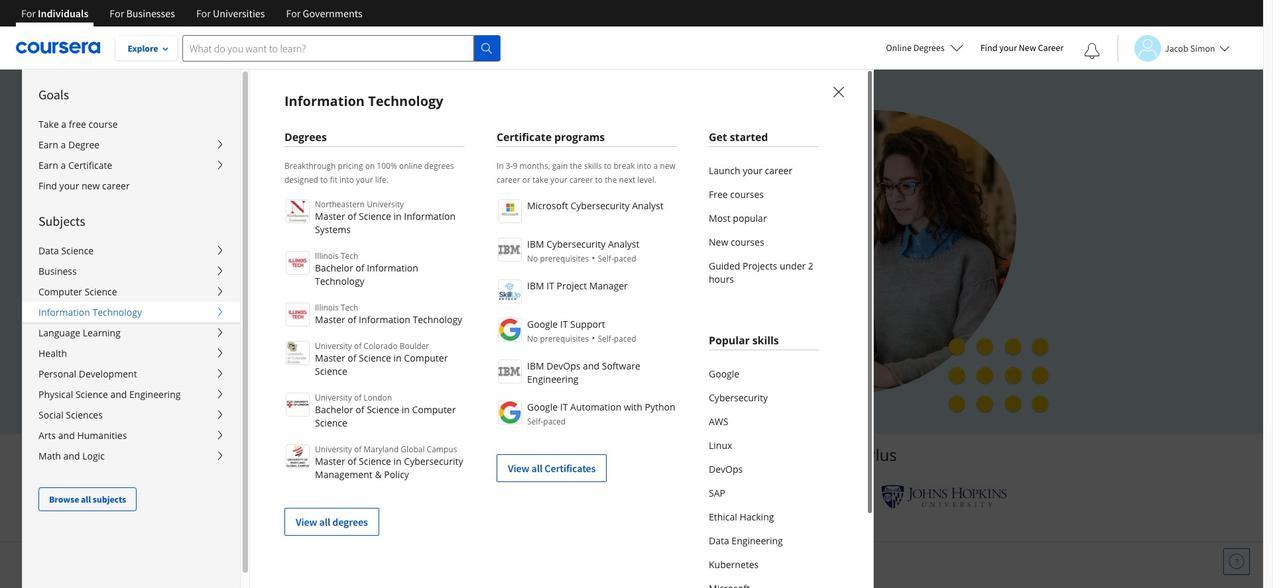 Task type: describe. For each thing, give the bounding box(es) containing it.
for businesses
[[110, 7, 175, 20]]

3-
[[506, 160, 513, 172]]

4 partnername logo image from the top
[[498, 318, 522, 342]]

view for degrees
[[296, 516, 317, 529]]

view all certificates
[[508, 462, 596, 475]]

1 vertical spatial the
[[605, 174, 617, 186]]

university of london bachelor of science in computer science
[[315, 393, 456, 430]]

aws
[[709, 416, 728, 428]]

master inside northeastern university master of science in information systems
[[315, 210, 345, 223]]

take a free course
[[38, 118, 118, 131]]

world-
[[432, 186, 475, 206]]

in inside northeastern university master of science in information systems
[[394, 210, 402, 223]]

paced for analyst
[[614, 253, 636, 265]]

and left logic
[[63, 450, 80, 463]]

partnername logo image inside microsoft cybersecurity analyst link
[[498, 200, 522, 223]]

explore
[[128, 42, 158, 54]]

jacob simon
[[1165, 42, 1215, 54]]

guided projects under 2 hours
[[709, 260, 814, 286]]

popular
[[709, 334, 750, 348]]

What do you want to learn? text field
[[182, 35, 474, 61]]

systems
[[315, 223, 351, 236]]

social sciences
[[38, 409, 103, 422]]

certificate inside information technology menu item
[[497, 130, 552, 145]]

computer science
[[38, 286, 117, 298]]

started
[[730, 130, 768, 145]]

1 horizontal spatial day
[[344, 359, 361, 371]]

illinois tech logo image for master
[[286, 303, 310, 327]]

career down 3-
[[497, 174, 520, 186]]

free inside button
[[321, 328, 342, 341]]

your inside explore menu element
[[59, 180, 79, 192]]

university of maryland global campus logo image
[[286, 445, 310, 469]]

100%
[[377, 160, 397, 172]]

certificate
[[407, 209, 474, 229]]

degrees inside dropdown button
[[914, 42, 945, 54]]

paced for support
[[614, 334, 636, 345]]

or inside in 3-9 months, gain the skills to break into a new career or take your career to the next level.
[[522, 174, 530, 186]]

into for certificate programs
[[637, 160, 651, 172]]

science inside "university of maryland global campus master of science in cybersecurity management & policy"
[[359, 456, 391, 468]]

devops link
[[709, 458, 819, 482]]

arts and humanities button
[[23, 426, 240, 446]]

break
[[614, 160, 635, 172]]

view all degrees link
[[284, 509, 379, 536]]

prerequisites for it
[[540, 334, 589, 345]]

free inside get started list
[[709, 188, 728, 201]]

ibm it project manager link
[[497, 279, 677, 304]]

of up management at the bottom of the page
[[348, 456, 356, 468]]

campus
[[427, 444, 457, 456]]

free courses
[[709, 188, 764, 201]]

illinois tech bachelor of information technology
[[315, 251, 418, 288]]

language learning
[[38, 327, 121, 340]]

arts and humanities
[[38, 430, 127, 442]]

of left maryland
[[354, 444, 362, 456]]

technology up online
[[368, 92, 443, 110]]

science inside northeastern university master of science in information systems
[[359, 210, 391, 223]]

new courses link
[[709, 231, 819, 255]]

cybersecurity inside popular skills list
[[709, 392, 768, 404]]

bachelor inside university of london bachelor of science in computer science
[[315, 404, 353, 416]]

find your new career
[[980, 42, 1064, 54]]

14-
[[331, 359, 344, 371]]

technology inside dropdown button
[[92, 306, 142, 319]]

analyst for microsoft cybersecurity analyst
[[632, 200, 664, 212]]

earn for earn a certificate
[[38, 159, 58, 172]]

google for google it support no prerequisites • self-paced
[[527, 318, 558, 331]]

google image
[[507, 485, 578, 510]]

ibm cybersecurity analyst no prerequisites • self-paced
[[527, 238, 640, 265]]

earn a certificate button
[[23, 155, 240, 176]]

ibm for ibm cybersecurity analyst no prerequisites • self-paced
[[527, 238, 544, 251]]

most popular
[[709, 212, 767, 225]]

information inside illinois tech bachelor of information technology
[[367, 262, 418, 275]]

support
[[570, 318, 605, 331]]

aws link
[[709, 410, 819, 434]]

hours
[[709, 273, 734, 286]]

northeastern
[[315, 199, 365, 210]]

it for project
[[547, 280, 554, 292]]

for for businesses
[[110, 7, 124, 20]]

language
[[38, 327, 80, 340]]

find your new career link
[[974, 40, 1070, 56]]

popular
[[733, 212, 767, 225]]

it for automation
[[560, 401, 568, 414]]

get started list
[[709, 159, 819, 292]]

trial
[[344, 328, 364, 341]]

• for analyst
[[592, 252, 595, 265]]

earn for earn a degree
[[38, 139, 58, 151]]

to inside unlimited access to 7,000+ world-class courses, hands-on projects, and job-ready certificate programs—all included in your subscription
[[365, 186, 379, 206]]

self- for support
[[598, 334, 614, 345]]

6 partnername logo image from the top
[[498, 401, 522, 425]]

information inside illinois tech master of information technology
[[359, 314, 410, 326]]

help center image
[[1229, 554, 1245, 570]]

learn from 275+ leading universities and companies with coursera plus
[[366, 444, 897, 466]]

a for degree
[[61, 139, 66, 151]]

skills inside in 3-9 months, gain the skills to break into a new career or take your career to the next level.
[[584, 160, 602, 172]]

google it support no prerequisites • self-paced
[[527, 318, 636, 345]]

language learning button
[[23, 323, 240, 343]]

information technology inside menu item
[[284, 92, 443, 110]]

show notifications image
[[1084, 43, 1100, 59]]

subjects
[[38, 213, 85, 229]]

on inside breakthrough pricing on 100% online degrees designed to fit into your life.
[[365, 160, 375, 172]]

of left colorado
[[354, 341, 362, 352]]

take
[[38, 118, 59, 131]]

of up maryland
[[356, 404, 364, 416]]

1 vertical spatial or
[[247, 359, 259, 371]]

online
[[399, 160, 422, 172]]

ethical
[[709, 511, 737, 524]]

online degrees button
[[876, 33, 974, 62]]

technology inside illinois tech master of information technology
[[413, 314, 462, 326]]

in inside unlimited access to 7,000+ world-class courses, hands-on projects, and job-ready certificate programs—all included in your subscription
[[640, 209, 653, 229]]

illinois tech logo image for bachelor
[[286, 251, 310, 275]]

courses,
[[512, 186, 568, 206]]

university for boulder
[[315, 341, 352, 352]]

browse
[[49, 494, 79, 506]]

university for global
[[315, 444, 352, 456]]

coursera image
[[16, 37, 100, 59]]

northeastern university  logo image
[[286, 200, 310, 223]]

career inside explore menu element
[[102, 180, 130, 192]]

view for certificate programs
[[508, 462, 529, 475]]

master inside university of colorado boulder master of science in computer science
[[315, 352, 345, 365]]

for for individuals
[[21, 7, 36, 20]]

analyst for ibm cybersecurity analyst no prerequisites • self-paced
[[608, 238, 640, 251]]

information technology inside dropdown button
[[38, 306, 142, 319]]

in
[[497, 160, 504, 172]]

for individuals
[[21, 7, 88, 20]]

computer inside dropdown button
[[38, 286, 82, 298]]

9
[[513, 160, 518, 172]]

included
[[578, 209, 636, 229]]

explore button
[[116, 36, 177, 60]]

technology inside illinois tech bachelor of information technology
[[315, 275, 364, 288]]

information inside northeastern university master of science in information systems
[[404, 210, 456, 223]]

new inside explore menu element
[[82, 180, 100, 192]]

linux link
[[709, 434, 819, 458]]

cybersecurity inside the ibm cybersecurity analyst no prerequisites • self-paced
[[547, 238, 606, 251]]

individuals
[[38, 7, 88, 20]]

new inside find your new career link
[[1019, 42, 1036, 54]]

no for google it support
[[527, 334, 538, 345]]

2
[[808, 260, 814, 273]]

guided projects under 2 hours link
[[709, 255, 819, 292]]

subjects
[[93, 494, 126, 506]]

most
[[709, 212, 731, 225]]

money-
[[363, 359, 398, 371]]

data science button
[[23, 241, 240, 261]]

management
[[315, 469, 372, 481]]

your left career
[[999, 42, 1017, 54]]

launch your career
[[709, 164, 793, 177]]

illinois for bachelor of information technology
[[315, 251, 339, 262]]

back
[[398, 359, 420, 371]]

to up the hands-
[[595, 174, 603, 186]]

of inside illinois tech bachelor of information technology
[[356, 262, 364, 275]]

class
[[475, 186, 508, 206]]

business
[[38, 265, 77, 278]]

colorado
[[364, 341, 398, 352]]

career inside get started list
[[765, 164, 793, 177]]

health
[[38, 347, 67, 360]]

for for universities
[[196, 7, 211, 20]]

degrees inside information technology menu item
[[284, 130, 327, 145]]

a for free
[[61, 118, 66, 131]]

start 7-day free trial button
[[247, 318, 386, 350]]

career up the hands-
[[569, 174, 593, 186]]

tech for master
[[341, 302, 358, 314]]

automation
[[570, 401, 622, 414]]

microsoft cybersecurity analyst
[[527, 200, 664, 212]]

illinois tech master of information technology
[[315, 302, 462, 326]]

computer inside university of colorado boulder master of science in computer science
[[404, 352, 448, 365]]

explore menu element
[[23, 70, 240, 512]]

sap
[[709, 487, 725, 500]]

projects,
[[247, 209, 305, 229]]

kubernetes link
[[709, 554, 819, 578]]

new inside in 3-9 months, gain the skills to break into a new career or take your career to the next level.
[[660, 160, 676, 172]]

in inside university of colorado boulder master of science in computer science
[[394, 352, 402, 365]]

of left the "london"
[[354, 393, 362, 404]]

under
[[780, 260, 806, 273]]

in inside "university of maryland global campus master of science in cybersecurity management & policy"
[[394, 456, 402, 468]]

university for bachelor
[[315, 393, 352, 404]]

manager
[[589, 280, 628, 292]]

data for data engineering
[[709, 535, 729, 548]]

cybersecurity inside "university of maryland global campus master of science in cybersecurity management & policy"
[[404, 456, 463, 468]]

python
[[645, 401, 675, 414]]

universities
[[213, 7, 265, 20]]

on inside unlimited access to 7,000+ world-class courses, hands-on projects, and job-ready certificate programs—all included in your subscription
[[619, 186, 636, 206]]

certificate inside dropdown button
[[68, 159, 112, 172]]



Task type: locate. For each thing, give the bounding box(es) containing it.
policy
[[384, 469, 409, 481]]

computer inside university of london bachelor of science in computer science
[[412, 404, 456, 416]]

0 vertical spatial certificate
[[497, 130, 552, 145]]

close image
[[830, 83, 847, 100], [830, 83, 847, 100], [830, 83, 847, 100]]

illinois
[[315, 251, 339, 262], [315, 302, 339, 314]]

2 earn from the top
[[38, 159, 58, 172]]

view down university of illinois at urbana-champaign image
[[296, 516, 317, 529]]

3 partnername logo image from the top
[[498, 280, 522, 304]]

of inside northeastern university master of science in information systems
[[348, 210, 356, 223]]

cybersecurity link
[[709, 387, 819, 410]]

master up systems
[[315, 210, 345, 223]]

new inside new courses link
[[709, 236, 728, 249]]

northeastern university master of science in information systems
[[315, 199, 456, 236]]

google for google it automation with python self-paced
[[527, 401, 558, 414]]

find inside find your new career link
[[38, 180, 57, 192]]

1 bachelor from the top
[[315, 262, 353, 275]]

1 vertical spatial analyst
[[608, 238, 640, 251]]

degrees list
[[284, 198, 465, 536]]

3 for from the left
[[196, 7, 211, 20]]

self- down support
[[598, 334, 614, 345]]

2 horizontal spatial all
[[532, 462, 543, 475]]

your inside get started list
[[743, 164, 763, 177]]

1 vertical spatial information technology
[[38, 306, 142, 319]]

all inside the view all certificates link
[[532, 462, 543, 475]]

paced inside google it automation with python self-paced
[[543, 416, 566, 428]]

your inside unlimited access to 7,000+ world-class courses, hands-on projects, and job-ready certificate programs—all included in your subscription
[[247, 232, 278, 252]]

courses for free courses
[[730, 188, 764, 201]]

1 earn from the top
[[38, 139, 58, 151]]

your inside in 3-9 months, gain the skills to break into a new career or take your career to the next level.
[[550, 174, 567, 186]]

1 horizontal spatial information technology
[[284, 92, 443, 110]]

None search field
[[182, 35, 501, 61]]

and inside popup button
[[58, 430, 75, 442]]

find down earn a certificate
[[38, 180, 57, 192]]

2 • from the top
[[592, 332, 595, 345]]

to left break
[[604, 160, 612, 172]]

free up "most"
[[709, 188, 728, 201]]

ibm for ibm it project manager
[[527, 280, 544, 292]]

for left governments
[[286, 7, 301, 20]]

tech inside illinois tech bachelor of information technology
[[341, 251, 358, 262]]

0 horizontal spatial the
[[570, 160, 582, 172]]

popular skills list
[[709, 363, 819, 589]]

1 vertical spatial bachelor
[[315, 404, 353, 416]]

1 vertical spatial with
[[624, 401, 642, 414]]

find for find your new career
[[38, 180, 57, 192]]

data science
[[38, 245, 94, 257]]

0 vertical spatial free
[[709, 188, 728, 201]]

data inside popular skills list
[[709, 535, 729, 548]]

university of london logo image
[[286, 393, 310, 417]]

browse all subjects
[[49, 494, 126, 506]]

1 vertical spatial free
[[321, 328, 342, 341]]

0 vertical spatial or
[[522, 174, 530, 186]]

university inside university of colorado boulder master of science in computer science
[[315, 341, 352, 352]]

computer down business
[[38, 286, 82, 298]]

a left degree
[[61, 139, 66, 151]]

1 vertical spatial day
[[344, 359, 361, 371]]

0 horizontal spatial day
[[302, 328, 319, 341]]

illinois down systems
[[315, 251, 339, 262]]

prerequisites up project
[[540, 253, 589, 265]]

1 vertical spatial engineering
[[129, 389, 181, 401]]

to inside breakthrough pricing on 100% online degrees designed to fit into your life.
[[320, 174, 328, 186]]

view all degrees
[[296, 516, 368, 529]]

all for certificate programs
[[532, 462, 543, 475]]

data engineering
[[709, 535, 783, 548]]

1 vertical spatial self-
[[598, 334, 614, 345]]

paced inside google it support no prerequisites • self-paced
[[614, 334, 636, 345]]

ethical hacking link
[[709, 506, 819, 530]]

free courses link
[[709, 183, 819, 207]]

and down python
[[641, 444, 669, 466]]

cybersecurity down in 3-9 months, gain the skills to break into a new career or take your career to the next level.
[[571, 200, 630, 212]]

view inside certificate programs list
[[508, 462, 529, 475]]

information up colorado
[[359, 314, 410, 326]]

0 vertical spatial courses
[[730, 188, 764, 201]]

your down earn a certificate
[[59, 180, 79, 192]]

technology up anytime on the left of the page
[[315, 275, 364, 288]]

earn down earn a degree
[[38, 159, 58, 172]]

partnername logo image inside ibm it project manager link
[[498, 280, 522, 304]]

view up google image
[[508, 462, 529, 475]]

2 illinois tech logo image from the top
[[286, 303, 310, 327]]

a inside take a free course link
[[61, 118, 66, 131]]

computer science button
[[23, 282, 240, 302]]

a inside in 3-9 months, gain the skills to break into a new career or take your career to the next level.
[[654, 160, 658, 172]]

certificate programs
[[497, 130, 605, 145]]

1 illinois tech logo image from the top
[[286, 251, 310, 275]]

course
[[89, 118, 118, 131]]

to left fit
[[320, 174, 328, 186]]

degrees inside breakthrough pricing on 100% online degrees designed to fit into your life.
[[424, 160, 454, 172]]

data inside dropdown button
[[38, 245, 59, 257]]

information up coursera plus "image"
[[284, 92, 365, 110]]

popular skills
[[709, 334, 779, 348]]

2 horizontal spatial engineering
[[732, 535, 783, 548]]

close image
[[830, 83, 847, 100], [830, 83, 847, 100], [830, 84, 847, 101]]

a for certificate
[[61, 159, 66, 172]]

0 vertical spatial paced
[[614, 253, 636, 265]]

plus
[[866, 444, 897, 466]]

career up free courses link on the right of page
[[765, 164, 793, 177]]

self- inside google it support no prerequisites • self-paced
[[598, 334, 614, 345]]

social
[[38, 409, 63, 422]]

self- inside the ibm cybersecurity analyst no prerequisites • self-paced
[[598, 253, 614, 265]]

data down 'ethical'
[[709, 535, 729, 548]]

google inside google it automation with python self-paced
[[527, 401, 558, 414]]

• down support
[[592, 332, 595, 345]]

of
[[348, 210, 356, 223], [356, 262, 364, 275], [348, 314, 356, 326], [354, 341, 362, 352], [348, 352, 356, 365], [354, 393, 362, 404], [356, 404, 364, 416], [354, 444, 362, 456], [348, 456, 356, 468]]

cybersecurity
[[571, 200, 630, 212], [547, 238, 606, 251], [709, 392, 768, 404], [404, 456, 463, 468]]

1 vertical spatial on
[[619, 186, 636, 206]]

1 illinois from the top
[[315, 251, 339, 262]]

jacob
[[1165, 42, 1188, 54]]

your up free courses link on the right of page
[[743, 164, 763, 177]]

0 vertical spatial illinois tech logo image
[[286, 251, 310, 275]]

project
[[557, 280, 587, 292]]

0 vertical spatial google
[[527, 318, 558, 331]]

engineering
[[527, 373, 579, 386], [129, 389, 181, 401], [732, 535, 783, 548]]

1 vertical spatial no
[[527, 334, 538, 345]]

1 vertical spatial computer
[[404, 352, 448, 365]]

it
[[547, 280, 554, 292], [560, 318, 568, 331], [560, 401, 568, 414]]

pricing
[[338, 160, 363, 172]]

engineering inside popup button
[[129, 389, 181, 401]]

0 horizontal spatial new
[[82, 180, 100, 192]]

1 vertical spatial devops
[[709, 464, 743, 476]]

breakthrough pricing on 100% online degrees designed to fit into your life.
[[284, 160, 454, 186]]

ibm left project
[[527, 280, 544, 292]]

google left support
[[527, 318, 558, 331]]

3 master from the top
[[315, 352, 345, 365]]

find inside find your new career link
[[980, 42, 998, 54]]

humanities
[[77, 430, 127, 442]]

computer
[[38, 286, 82, 298], [404, 352, 448, 365], [412, 404, 456, 416]]

2 courses from the top
[[731, 236, 764, 249]]

1 horizontal spatial view
[[508, 462, 529, 475]]

get
[[709, 130, 727, 145]]

and right arts
[[58, 430, 75, 442]]

0 vertical spatial computer
[[38, 286, 82, 298]]

goals
[[38, 86, 69, 103]]

5 partnername logo image from the top
[[498, 360, 522, 384]]

online
[[886, 42, 912, 54]]

• inside the ibm cybersecurity analyst no prerequisites • self-paced
[[592, 252, 595, 265]]

ibm down programs—all
[[527, 238, 544, 251]]

devops inside popular skills list
[[709, 464, 743, 476]]

information technology menu item
[[249, 69, 1273, 589]]

or left take
[[522, 174, 530, 186]]

3 ibm from the top
[[527, 360, 544, 373]]

2 vertical spatial engineering
[[732, 535, 783, 548]]

information technology up language learning
[[38, 306, 142, 319]]

ibm inside the ibm cybersecurity analyst no prerequisites • self-paced
[[527, 238, 544, 251]]

unlimited access to 7,000+ world-class courses, hands-on projects, and job-ready certificate programs—all included in your subscription
[[247, 186, 653, 252]]

certificate up 9
[[497, 130, 552, 145]]

earn
[[38, 139, 58, 151], [38, 159, 58, 172]]

view inside degrees list
[[296, 516, 317, 529]]

paced inside the ibm cybersecurity analyst no prerequisites • self-paced
[[614, 253, 636, 265]]

universities
[[552, 444, 637, 466]]

technology
[[368, 92, 443, 110], [315, 275, 364, 288], [92, 306, 142, 319], [413, 314, 462, 326]]

• up manager
[[592, 252, 595, 265]]

1 horizontal spatial on
[[619, 186, 636, 206]]

2 tech from the top
[[341, 302, 358, 314]]

all for degrees
[[319, 516, 330, 529]]

2 partnername logo image from the top
[[498, 238, 522, 262]]

tech
[[341, 251, 358, 262], [341, 302, 358, 314]]

tech for bachelor
[[341, 251, 358, 262]]

courses inside free courses link
[[730, 188, 764, 201]]

0 horizontal spatial on
[[365, 160, 375, 172]]

0 horizontal spatial data
[[38, 245, 59, 257]]

1 horizontal spatial skills
[[752, 334, 779, 348]]

2 horizontal spatial with
[[758, 444, 790, 466]]

degrees down management at the bottom of the page
[[332, 516, 368, 529]]

analyst
[[632, 200, 664, 212], [608, 238, 640, 251]]

london
[[364, 393, 392, 404]]

a left free
[[61, 118, 66, 131]]

1 horizontal spatial degrees
[[424, 160, 454, 172]]

personal development button
[[23, 364, 240, 385]]

0 vertical spatial on
[[365, 160, 375, 172]]

university inside "university of maryland global campus master of science in cybersecurity management & policy"
[[315, 444, 352, 456]]

of inside illinois tech master of information technology
[[348, 314, 356, 326]]

or left "/year" in the left bottom of the page
[[247, 359, 259, 371]]

a inside earn a certificate dropdown button
[[61, 159, 66, 172]]

1 vertical spatial new
[[709, 236, 728, 249]]

0 horizontal spatial with
[[307, 359, 328, 371]]

0 horizontal spatial certificate
[[68, 159, 112, 172]]

2 master from the top
[[315, 314, 345, 326]]

master inside illinois tech master of information technology
[[315, 314, 345, 326]]

google for google
[[709, 368, 739, 381]]

self- up manager
[[598, 253, 614, 265]]

engineering inside ibm devops and software engineering
[[527, 373, 579, 386]]

1 vertical spatial tech
[[341, 302, 358, 314]]

paced up manager
[[614, 253, 636, 265]]

partnername logo image inside ibm devops and software engineering link
[[498, 360, 522, 384]]

ibm for ibm devops and software engineering
[[527, 360, 544, 373]]

the left next
[[605, 174, 617, 186]]

0 vertical spatial view
[[508, 462, 529, 475]]

1 • from the top
[[592, 252, 595, 265]]

it inside google it automation with python self-paced
[[560, 401, 568, 414]]

bachelor right university of london logo
[[315, 404, 353, 416]]

degrees right the online
[[914, 42, 945, 54]]

0 vertical spatial skills
[[584, 160, 602, 172]]

in inside university of london bachelor of science in computer science
[[402, 404, 410, 416]]

for left universities
[[196, 7, 211, 20]]

certificates
[[545, 462, 596, 475]]

find your new career link
[[23, 176, 240, 196]]

new
[[660, 160, 676, 172], [82, 180, 100, 192]]

all
[[532, 462, 543, 475], [81, 494, 91, 506], [319, 516, 330, 529]]

0 horizontal spatial information technology
[[38, 306, 142, 319]]

data for data science
[[38, 245, 59, 257]]

0 vertical spatial the
[[570, 160, 582, 172]]

self-
[[598, 253, 614, 265], [598, 334, 614, 345], [527, 416, 543, 428]]

into for degrees
[[340, 174, 354, 186]]

1 vertical spatial illinois
[[315, 302, 339, 314]]

global
[[401, 444, 425, 456]]

0 vertical spatial •
[[592, 252, 595, 265]]

master inside "university of maryland global campus master of science in cybersecurity management & policy"
[[315, 456, 345, 468]]

paced up the software
[[614, 334, 636, 345]]

1 horizontal spatial the
[[605, 174, 617, 186]]

earn inside earn a certificate dropdown button
[[38, 159, 58, 172]]

linux
[[709, 440, 732, 452]]

no up ibm devops and software engineering at bottom
[[527, 334, 538, 345]]

computer up campus
[[412, 404, 456, 416]]

earn down take
[[38, 139, 58, 151]]

and left the software
[[583, 360, 600, 373]]

1 vertical spatial view
[[296, 516, 317, 529]]

bachelor inside illinois tech bachelor of information technology
[[315, 262, 353, 275]]

of up anytime on the left of the page
[[356, 262, 364, 275]]

day
[[302, 328, 319, 341], [344, 359, 361, 371]]

0 vertical spatial self-
[[598, 253, 614, 265]]

companies
[[673, 444, 754, 466]]

johns hopkins university image
[[881, 485, 1007, 510]]

1 vertical spatial paced
[[614, 334, 636, 345]]

maryland
[[364, 444, 399, 456]]

0 vertical spatial illinois
[[315, 251, 339, 262]]

of right 14-
[[348, 352, 356, 365]]

to down life.
[[365, 186, 379, 206]]

1 for from the left
[[21, 7, 36, 20]]

information inside dropdown button
[[38, 306, 90, 319]]

1 vertical spatial earn
[[38, 159, 58, 172]]

no inside google it support no prerequisites • self-paced
[[527, 334, 538, 345]]

2 vertical spatial all
[[319, 516, 330, 529]]

on down next
[[619, 186, 636, 206]]

degrees inside list
[[332, 516, 368, 529]]

1 ibm from the top
[[527, 238, 544, 251]]

your down gain
[[550, 174, 567, 186]]

0 vertical spatial new
[[1019, 42, 1036, 54]]

self- up leading
[[527, 416, 543, 428]]

0 vertical spatial prerequisites
[[540, 253, 589, 265]]

2 bachelor from the top
[[315, 404, 353, 416]]

courses
[[730, 188, 764, 201], [731, 236, 764, 249]]

0 vertical spatial find
[[980, 42, 998, 54]]

courses up popular
[[730, 188, 764, 201]]

devops inside ibm devops and software engineering
[[547, 360, 581, 373]]

2 vertical spatial self-
[[527, 416, 543, 428]]

1 vertical spatial illinois tech logo image
[[286, 303, 310, 327]]

and inside unlimited access to 7,000+ world-class courses, hands-on projects, and job-ready certificate programs—all included in your subscription
[[309, 209, 335, 229]]

0 vertical spatial with
[[307, 359, 328, 371]]

into right fit
[[340, 174, 354, 186]]

all up google image
[[532, 462, 543, 475]]

illinois inside illinois tech master of information technology
[[315, 302, 339, 314]]

1 courses from the top
[[730, 188, 764, 201]]

1 horizontal spatial certificate
[[497, 130, 552, 145]]

with left python
[[624, 401, 642, 414]]

master up start 7-day free trial
[[315, 314, 345, 326]]

math and logic
[[38, 450, 105, 463]]

illinois tech logo image
[[286, 251, 310, 275], [286, 303, 310, 327]]

from
[[413, 444, 449, 466]]

0 vertical spatial day
[[302, 328, 319, 341]]

1 vertical spatial certificate
[[68, 159, 112, 172]]

the right gain
[[570, 160, 582, 172]]

1 horizontal spatial free
[[709, 188, 728, 201]]

sas image
[[698, 487, 749, 508]]

launch your career link
[[709, 159, 819, 183]]

1 prerequisites from the top
[[540, 253, 589, 265]]

0 vertical spatial engineering
[[527, 373, 579, 386]]

ibm down google it support no prerequisites • self-paced
[[527, 360, 544, 373]]

university of colorado boulder logo image
[[286, 341, 310, 365]]

self- for analyst
[[598, 253, 614, 265]]

tech up trial
[[341, 302, 358, 314]]

university of illinois at urbana-champaign image
[[256, 487, 360, 508]]

courses inside new courses link
[[731, 236, 764, 249]]

for
[[21, 7, 36, 20], [110, 7, 124, 20], [196, 7, 211, 20], [286, 7, 301, 20]]

/year with 14-day money-back guarantee
[[281, 359, 471, 371]]

and down development
[[110, 389, 127, 401]]

engineering up the automation at the bottom left
[[527, 373, 579, 386]]

for left businesses
[[110, 7, 124, 20]]

university down life.
[[367, 199, 404, 210]]

technology up the language learning dropdown button
[[92, 306, 142, 319]]

with inside google it automation with python self-paced
[[624, 401, 642, 414]]

2 vertical spatial paced
[[543, 416, 566, 428]]

• inside google it support no prerequisites • self-paced
[[592, 332, 595, 345]]

certificate up find your new career
[[68, 159, 112, 172]]

1 vertical spatial all
[[81, 494, 91, 506]]

in
[[640, 209, 653, 229], [394, 210, 402, 223], [394, 352, 402, 365], [402, 404, 410, 416], [394, 456, 402, 468]]

illinois up start 7-day free trial
[[315, 302, 339, 314]]

on left 100%
[[365, 160, 375, 172]]

information technology button
[[23, 302, 240, 323]]

most popular link
[[709, 207, 819, 231]]

google inside popular skills list
[[709, 368, 739, 381]]

career
[[1038, 42, 1064, 54]]

all down university of illinois at urbana-champaign image
[[319, 516, 330, 529]]

coursera plus image
[[247, 124, 449, 144]]

google inside google it support no prerequisites • self-paced
[[527, 318, 558, 331]]

1 partnername logo image from the top
[[498, 200, 522, 223]]

1 master from the top
[[315, 210, 345, 223]]

technology up the boulder
[[413, 314, 462, 326]]

0 horizontal spatial find
[[38, 180, 57, 192]]

ethical hacking
[[709, 511, 774, 524]]

sap link
[[709, 482, 819, 506]]

skills up the hands-
[[584, 160, 602, 172]]

certificate programs list
[[497, 198, 677, 483]]

illinois for master of information technology
[[315, 302, 339, 314]]

0 horizontal spatial degrees
[[332, 516, 368, 529]]

0 horizontal spatial devops
[[547, 360, 581, 373]]

data engineering link
[[709, 530, 819, 554]]

start 7-day free trial
[[268, 328, 364, 341]]

0 horizontal spatial into
[[340, 174, 354, 186]]

ibm
[[527, 238, 544, 251], [527, 280, 544, 292], [527, 360, 544, 373]]

partnername logo image
[[498, 200, 522, 223], [498, 238, 522, 262], [498, 280, 522, 304], [498, 318, 522, 342], [498, 360, 522, 384], [498, 401, 522, 425]]

university of colorado boulder master of science in computer science
[[315, 341, 448, 378]]

view
[[508, 462, 529, 475], [296, 516, 317, 529]]

• for support
[[592, 332, 595, 345]]

university inside northeastern university master of science in information systems
[[367, 199, 404, 210]]

start
[[268, 328, 291, 341]]

analyst inside the ibm cybersecurity analyst no prerequisites • self-paced
[[608, 238, 640, 251]]

4 for from the left
[[286, 7, 301, 20]]

1 vertical spatial prerequisites
[[540, 334, 589, 345]]

personal development
[[38, 368, 137, 381]]

designed
[[284, 174, 318, 186]]

into inside breakthrough pricing on 100% online degrees designed to fit into your life.
[[340, 174, 354, 186]]

business button
[[23, 261, 240, 282]]

university up 14-
[[315, 341, 352, 352]]

2 for from the left
[[110, 7, 124, 20]]

2 illinois from the top
[[315, 302, 339, 314]]

programs
[[554, 130, 605, 145]]

2 ibm from the top
[[527, 280, 544, 292]]

1 vertical spatial into
[[340, 174, 354, 186]]

hacking
[[740, 511, 774, 524]]

1 vertical spatial google
[[709, 368, 739, 381]]

0 vertical spatial new
[[660, 160, 676, 172]]

for for governments
[[286, 7, 301, 20]]

university
[[367, 199, 404, 210], [315, 341, 352, 352], [315, 393, 352, 404], [315, 444, 352, 456]]

learn
[[366, 444, 409, 466]]

ibm inside ibm devops and software engineering
[[527, 360, 544, 373]]

self- inside google it automation with python self-paced
[[527, 416, 543, 428]]

banner navigation
[[11, 0, 373, 36]]

0 vertical spatial earn
[[38, 139, 58, 151]]

master up management at the bottom of the page
[[315, 456, 345, 468]]

1 horizontal spatial engineering
[[527, 373, 579, 386]]

cybersecurity down microsoft cybersecurity analyst link
[[547, 238, 606, 251]]

and inside ibm devops and software engineering
[[583, 360, 600, 373]]

0 horizontal spatial or
[[247, 359, 259, 371]]

breakthrough
[[284, 160, 336, 172]]

for governments
[[286, 7, 362, 20]]

prerequisites for cybersecurity
[[540, 253, 589, 265]]

1 vertical spatial new
[[82, 180, 100, 192]]

2 vertical spatial computer
[[412, 404, 456, 416]]

new left career
[[1019, 42, 1036, 54]]

information technology group
[[22, 69, 1273, 589]]

2 vertical spatial with
[[758, 444, 790, 466]]

courses for new courses
[[731, 236, 764, 249]]

free
[[709, 188, 728, 201], [321, 328, 342, 341]]

engineering up social sciences dropdown button
[[129, 389, 181, 401]]

courses down popular
[[731, 236, 764, 249]]

1 vertical spatial courses
[[731, 236, 764, 249]]

0 vertical spatial degrees
[[424, 160, 454, 172]]

university down 14-
[[315, 393, 352, 404]]

0 vertical spatial ibm
[[527, 238, 544, 251]]

0 vertical spatial information technology
[[284, 92, 443, 110]]

all inside browse all subjects button
[[81, 494, 91, 506]]

0 vertical spatial into
[[637, 160, 651, 172]]

it left the automation at the bottom left
[[560, 401, 568, 414]]

1 vertical spatial it
[[560, 318, 568, 331]]

no for ibm cybersecurity analyst
[[527, 253, 538, 265]]

programs—all
[[478, 209, 574, 229]]

1 horizontal spatial degrees
[[914, 42, 945, 54]]

into up level.
[[637, 160, 651, 172]]

for left individuals
[[21, 7, 36, 20]]

degrees
[[424, 160, 454, 172], [332, 516, 368, 529]]

1 vertical spatial •
[[592, 332, 595, 345]]

2 prerequisites from the top
[[540, 334, 589, 345]]

gain
[[552, 160, 568, 172]]

find for find your new career
[[980, 42, 998, 54]]

information down world-
[[404, 210, 456, 223]]

google down popular
[[709, 368, 739, 381]]

1 horizontal spatial data
[[709, 535, 729, 548]]

new down "most"
[[709, 236, 728, 249]]

1 horizontal spatial with
[[624, 401, 642, 414]]

0 vertical spatial it
[[547, 280, 554, 292]]

engineering inside popular skills list
[[732, 535, 783, 548]]

1 tech from the top
[[341, 251, 358, 262]]

7,000+
[[383, 186, 428, 206]]

master down the start 7-day free trial button
[[315, 352, 345, 365]]

1 no from the top
[[527, 253, 538, 265]]

day inside button
[[302, 328, 319, 341]]

no down programs—all
[[527, 253, 538, 265]]

google up leading
[[527, 401, 558, 414]]

skills
[[584, 160, 602, 172], [752, 334, 779, 348]]

2 no from the top
[[527, 334, 538, 345]]

0 horizontal spatial free
[[321, 328, 342, 341]]

information up illinois tech master of information technology
[[367, 262, 418, 275]]

prerequisites down support
[[540, 334, 589, 345]]

0 horizontal spatial engineering
[[129, 389, 181, 401]]

0 vertical spatial all
[[532, 462, 543, 475]]

earn a degree
[[38, 139, 100, 151]]

devops down linux
[[709, 464, 743, 476]]

1 vertical spatial skills
[[752, 334, 779, 348]]

a inside earn a degree popup button
[[61, 139, 66, 151]]

0 horizontal spatial all
[[81, 494, 91, 506]]

career down earn a certificate dropdown button
[[102, 180, 130, 192]]

it left project
[[547, 280, 554, 292]]

1 horizontal spatial all
[[319, 516, 330, 529]]

information technology up coursera plus "image"
[[284, 92, 443, 110]]

1 horizontal spatial or
[[522, 174, 530, 186]]

new
[[1019, 42, 1036, 54], [709, 236, 728, 249]]

and up subscription
[[309, 209, 335, 229]]

all inside view all degrees link
[[319, 516, 330, 529]]

tech inside illinois tech master of information technology
[[341, 302, 358, 314]]

4 master from the top
[[315, 456, 345, 468]]

1 vertical spatial degrees
[[332, 516, 368, 529]]

your inside breakthrough pricing on 100% online degrees designed to fit into your life.
[[356, 174, 373, 186]]

microsoft cybersecurity analyst link
[[497, 198, 677, 223]]

earn inside earn a degree popup button
[[38, 139, 58, 151]]

science inside popup button
[[76, 389, 108, 401]]

it for support
[[560, 318, 568, 331]]

prerequisites inside google it support no prerequisites • self-paced
[[540, 334, 589, 345]]

275+
[[453, 444, 489, 466]]



Task type: vqa. For each thing, say whether or not it's contained in the screenshot.
leftmost Information Technology
yes



